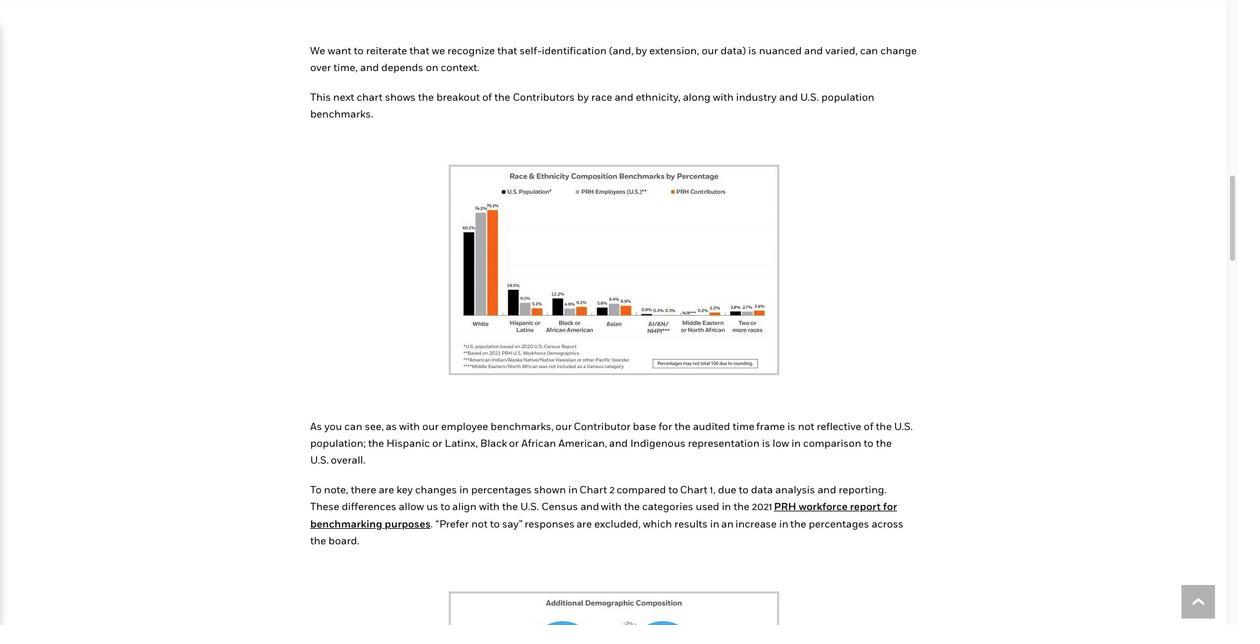 Task type: describe. For each thing, give the bounding box(es) containing it.
allow
[[399, 500, 424, 513]]

chart
[[357, 90, 383, 103]]

prh workforce report for benchmarking purposes link
[[310, 500, 898, 530]]

there
[[351, 483, 376, 496]]

u.s. overall.
[[310, 454, 366, 466]]

to align
[[441, 500, 477, 513]]

with inside this next chart shows the breakout of the contributors by race and ethnicity, along with industry and u.s. population benchmarks.
[[713, 90, 734, 103]]

you
[[325, 420, 342, 433]]

u.s. inside to note, there are key changes in percentages shown in chart 2 compared to chart 1, due to data analysis and reporting. these differences allow us to align with the u.s. census and with the categories used in the 2021
[[521, 500, 539, 513]]

percentages inside . "prefer not to say" responses are excluded, which results in an increase in the percentages across the board.
[[809, 517, 870, 530]]

identification
[[542, 44, 607, 57]]

context.
[[441, 61, 480, 74]]

industry
[[736, 90, 777, 103]]

breakout
[[437, 90, 480, 103]]

shows
[[385, 90, 416, 103]]

comparison
[[804, 437, 862, 450]]

are
[[379, 483, 394, 496]]

the up say" responses are
[[502, 500, 518, 513]]

the down 2 compared
[[624, 500, 640, 513]]

the up "in an increase"
[[734, 500, 750, 513]]

to inside to note, there are key changes in percentages shown in chart 2 compared to chart 1, due to data analysis and reporting. these differences allow us to align with the u.s. census and with the categories used in the 2021
[[739, 483, 749, 496]]

data)
[[721, 44, 746, 57]]

depends
[[382, 61, 424, 74]]

. "prefer not to say" responses are excluded, which results in an increase in the percentages across the board.
[[310, 517, 904, 547]]

the right reflective
[[876, 420, 892, 433]]

along
[[683, 90, 711, 103]]

due
[[718, 483, 737, 496]]

change
[[881, 44, 917, 57]]

black or
[[481, 437, 519, 450]]

with inside to note, there are key changes in percentages shown in chart 2 compared to chart 1, due to data analysis and reporting. these differences allow us to align with the u.s. census and with the categories used in the 2021
[[479, 500, 500, 513]]

is inside we want to reiterate that we recognize that self-identification (and, by extension, our data) is nuanced and varied, can change over time, and depends on context.
[[749, 44, 757, 57]]

prh
[[774, 500, 797, 513]]

2021
[[752, 500, 773, 513]]

to
[[310, 483, 322, 496]]

see, as
[[365, 420, 397, 433]]

and right time,
[[360, 61, 379, 74]]

with inside as you can see, as with our employee benchmarks, our contributor base for the audited time frame is not reflective of the u.s. population; the hispanic or latinx, black or african american, and indigenous representation is low in comparison to the u.s. overall.
[[399, 420, 420, 433]]

next
[[333, 90, 354, 103]]

african
[[522, 437, 556, 450]]

2 vertical spatial in
[[722, 500, 732, 513]]

percentages inside to note, there are key changes in percentages shown in chart 2 compared to chart 1, due to data analysis and reporting. these differences allow us to align with the u.s. census and with the categories used in the 2021
[[471, 483, 532, 496]]

population
[[822, 90, 875, 103]]

"prefer
[[436, 517, 469, 530]]

to inside we want to reiterate that we recognize that self-identification (and, by extension, our data) is nuanced and varied, can change over time, and depends on context.
[[354, 44, 364, 57]]

not inside as you can see, as with our employee benchmarks, our contributor base for the audited time frame is not reflective of the u.s. population; the hispanic or latinx, black or african american, and indigenous representation is low in comparison to the u.s. overall.
[[798, 420, 815, 433]]

of inside as you can see, as with our employee benchmarks, our contributor base for the audited time frame is not reflective of the u.s. population; the hispanic or latinx, black or african american, and indigenous representation is low in comparison to the u.s. overall.
[[864, 420, 874, 433]]

can inside as you can see, as with our employee benchmarks, our contributor base for the audited time frame is not reflective of the u.s. population; the hispanic or latinx, black or african american, and indigenous representation is low in comparison to the u.s. overall.
[[345, 420, 363, 433]]

census
[[542, 500, 578, 513]]

our inside as you can see, as with our employee benchmarks, our contributor base for the audited time frame is not reflective of the u.s. population; the hispanic or latinx, black or african american, and indigenous representation is low in comparison to the u.s. overall.
[[423, 420, 439, 433]]

not inside . "prefer not to say" responses are excluded, which results in an increase in the percentages across the board.
[[472, 517, 488, 530]]

employee
[[441, 420, 488, 433]]

by
[[578, 90, 589, 103]]

race
[[592, 90, 613, 103]]

prh workforce report for benchmarking purposes
[[310, 500, 898, 530]]

differences
[[342, 500, 397, 513]]

this
[[310, 90, 331, 103]]

used
[[696, 500, 720, 513]]

to chart
[[669, 483, 708, 496]]

we
[[432, 44, 445, 57]]

.
[[431, 517, 433, 530]]

2 that from the left
[[498, 44, 518, 57]]

ethnicity,
[[636, 90, 681, 103]]

can inside we want to reiterate that we recognize that self-identification (and, by extension, our data) is nuanced and varied, can change over time, and depends on context.
[[861, 44, 879, 57]]

or
[[433, 437, 443, 450]]

self-
[[520, 44, 542, 57]]

base
[[633, 420, 656, 433]]

recognize
[[448, 44, 495, 57]]

and right the industry
[[780, 90, 798, 103]]

us
[[427, 500, 438, 513]]

as you can see, as with our employee benchmarks, our contributor base for the audited time frame is not reflective of the u.s. population; the hispanic or latinx, black or african american, and indigenous representation is low in comparison to the u.s. overall.
[[310, 420, 913, 466]]

2 horizontal spatial is
[[788, 420, 796, 433]]

extension,
[[650, 44, 700, 57]]

in an increase
[[710, 517, 777, 530]]

the inside . "prefer not to say" responses are excluded, which results in an increase in the percentages across the board.
[[310, 534, 326, 547]]

u.s. inside as you can see, as with our employee benchmarks, our contributor base for the audited time frame is not reflective of the u.s. population; the hispanic or latinx, black or african american, and indigenous representation is low in comparison to the u.s. overall.
[[895, 420, 913, 433]]

benchmarks, our contributor
[[491, 420, 631, 433]]

analysis
[[776, 483, 816, 496]]

over
[[310, 61, 331, 74]]

data
[[751, 483, 773, 496]]

on
[[426, 61, 439, 74]]

key
[[397, 483, 413, 496]]

american, and
[[559, 437, 628, 450]]



Task type: locate. For each thing, give the bounding box(es) containing it.
say" responses are
[[502, 517, 592, 530]]

can right you
[[345, 420, 363, 433]]

0 vertical spatial u.s.
[[801, 90, 819, 103]]

changes
[[415, 483, 457, 496]]

0 horizontal spatial percentages
[[471, 483, 532, 496]]

in inside as you can see, as with our employee benchmarks, our contributor base for the audited time frame is not reflective of the u.s. population; the hispanic or latinx, black or african american, and indigenous representation is low in comparison to the u.s. overall.
[[792, 437, 801, 450]]

u.s. inside this next chart shows the breakout of the contributors by race and ethnicity, along with industry and u.s. population benchmarks.
[[801, 90, 819, 103]]

0 vertical spatial not
[[798, 420, 815, 433]]

0 horizontal spatial not
[[472, 517, 488, 530]]

that left we
[[410, 44, 430, 57]]

percentages up the to align
[[471, 483, 532, 496]]

1 horizontal spatial with
[[479, 500, 500, 513]]

to right "prefer
[[490, 517, 500, 530]]

in chart
[[569, 483, 607, 496]]

0 horizontal spatial of
[[483, 90, 492, 103]]

indigenous
[[631, 437, 686, 450]]

purposes
[[385, 517, 431, 530]]

of
[[483, 90, 492, 103], [864, 420, 874, 433]]

the right for
[[675, 420, 691, 433]]

0 horizontal spatial in
[[460, 483, 469, 496]]

2 horizontal spatial u.s.
[[895, 420, 913, 433]]

1 horizontal spatial can
[[861, 44, 879, 57]]

1 vertical spatial u.s.
[[895, 420, 913, 433]]

to note, there are key changes in percentages shown in chart 2 compared to chart 1, due to data analysis and reporting. these differences allow us to align with the u.s. census and with the categories used in the 2021
[[310, 483, 887, 513]]

1 that from the left
[[410, 44, 430, 57]]

2 vertical spatial u.s.
[[521, 500, 539, 513]]

0 horizontal spatial with
[[399, 420, 420, 433]]

with right 'along'
[[713, 90, 734, 103]]

2 horizontal spatial in
[[792, 437, 801, 450]]

for
[[659, 420, 673, 433]]

excluded,
[[595, 517, 641, 530]]

with right the to align
[[479, 500, 500, 513]]

varied,
[[826, 44, 858, 57]]

0 horizontal spatial our
[[423, 420, 439, 433]]

(and, by
[[609, 44, 647, 57]]

1 vertical spatial is
[[788, 420, 796, 433]]

u.s.
[[801, 90, 819, 103], [895, 420, 913, 433], [521, 500, 539, 513]]

percentages down workforce report for
[[809, 517, 870, 530]]

note,
[[324, 483, 349, 496]]

of right reflective
[[864, 420, 874, 433]]

and up workforce report for
[[818, 483, 837, 496]]

0 horizontal spatial that
[[410, 44, 430, 57]]

1 vertical spatial percentages
[[809, 517, 870, 530]]

to right comparison
[[864, 437, 874, 450]]

the right shows on the left of the page
[[418, 90, 434, 103]]

1,
[[710, 483, 716, 496]]

the up reporting.
[[876, 437, 892, 450]]

and right race at the top left of page
[[615, 90, 634, 103]]

1 horizontal spatial u.s.
[[801, 90, 819, 103]]

to inside as you can see, as with our employee benchmarks, our contributor base for the audited time frame is not reflective of the u.s. population; the hispanic or latinx, black or african american, and indigenous representation is low in comparison to the u.s. overall.
[[864, 437, 874, 450]]

0 vertical spatial of
[[483, 90, 492, 103]]

with
[[713, 90, 734, 103], [399, 420, 420, 433], [479, 500, 500, 513]]

1 horizontal spatial in
[[722, 500, 732, 513]]

the down see, as
[[368, 437, 384, 450]]

u.s. left population
[[801, 90, 819, 103]]

shown
[[534, 483, 566, 496]]

not
[[798, 420, 815, 433], [472, 517, 488, 530]]

1 vertical spatial not
[[472, 517, 488, 530]]

2 horizontal spatial with
[[713, 90, 734, 103]]

latinx,
[[445, 437, 478, 450]]

time,
[[334, 61, 358, 74]]

and with
[[581, 500, 622, 513]]

not up comparison
[[798, 420, 815, 433]]

audited
[[693, 420, 731, 433]]

2 vertical spatial with
[[479, 500, 500, 513]]

benchmarks.
[[310, 107, 373, 120]]

1 vertical spatial of
[[864, 420, 874, 433]]

1 vertical spatial our
[[423, 420, 439, 433]]

contributors
[[513, 90, 575, 103]]

1 horizontal spatial that
[[498, 44, 518, 57]]

that
[[410, 44, 430, 57], [498, 44, 518, 57]]

low
[[773, 437, 790, 450]]

is left low
[[762, 437, 771, 450]]

reporting.
[[839, 483, 887, 496]]

time frame
[[733, 420, 785, 433]]

in up the to align
[[460, 483, 469, 496]]

hispanic
[[387, 437, 430, 450]]

nuanced
[[759, 44, 802, 57]]

2 compared
[[610, 483, 666, 496]]

population;
[[310, 437, 366, 450]]

1 horizontal spatial not
[[798, 420, 815, 433]]

in down the due
[[722, 500, 732, 513]]

board.
[[329, 534, 360, 547]]

u.s. up say" responses are
[[521, 500, 539, 513]]

is up low
[[788, 420, 796, 433]]

and left varied, on the right top of the page
[[805, 44, 823, 57]]

can
[[861, 44, 879, 57], [345, 420, 363, 433]]

2 vertical spatial is
[[762, 437, 771, 450]]

u.s. right reflective
[[895, 420, 913, 433]]

not down the to align
[[472, 517, 488, 530]]

1 horizontal spatial is
[[762, 437, 771, 450]]

is
[[749, 44, 757, 57], [788, 420, 796, 433], [762, 437, 771, 450]]

results
[[675, 517, 708, 530]]

1 vertical spatial can
[[345, 420, 363, 433]]

of inside this next chart shows the breakout of the contributors by race and ethnicity, along with industry and u.s. population benchmarks.
[[483, 90, 492, 103]]

in right low
[[792, 437, 801, 450]]

we
[[310, 44, 325, 57]]

in
[[792, 437, 801, 450], [460, 483, 469, 496], [722, 500, 732, 513]]

to right want
[[354, 44, 364, 57]]

0 vertical spatial can
[[861, 44, 879, 57]]

our inside we want to reiterate that we recognize that self-identification (and, by extension, our data) is nuanced and varied, can change over time, and depends on context.
[[702, 44, 718, 57]]

the left board.
[[310, 534, 326, 547]]

the left the contributors
[[495, 90, 511, 103]]

can right varied, on the right top of the page
[[861, 44, 879, 57]]

that left self-
[[498, 44, 518, 57]]

0 vertical spatial percentages
[[471, 483, 532, 496]]

1 horizontal spatial percentages
[[809, 517, 870, 530]]

and inside to note, there are key changes in percentages shown in chart 2 compared to chart 1, due to data analysis and reporting. these differences allow us to align with the u.s. census and with the categories used in the 2021
[[818, 483, 837, 496]]

our
[[702, 44, 718, 57], [423, 420, 439, 433]]

we want to reiterate that we recognize that self-identification (and, by extension, our data) is nuanced and varied, can change over time, and depends on context.
[[310, 44, 917, 74]]

to right the due
[[739, 483, 749, 496]]

percentages
[[471, 483, 532, 496], [809, 517, 870, 530]]

our up 'or' at bottom left
[[423, 420, 439, 433]]

want
[[328, 44, 352, 57]]

categories
[[643, 500, 694, 513]]

0 horizontal spatial u.s.
[[521, 500, 539, 513]]

and
[[805, 44, 823, 57], [360, 61, 379, 74], [615, 90, 634, 103], [780, 90, 798, 103], [818, 483, 837, 496]]

is right data)
[[749, 44, 757, 57]]

0 vertical spatial with
[[713, 90, 734, 103]]

0 vertical spatial is
[[749, 44, 757, 57]]

0 vertical spatial our
[[702, 44, 718, 57]]

0 horizontal spatial is
[[749, 44, 757, 57]]

to inside . "prefer not to say" responses are excluded, which results in an increase in the percentages across the board.
[[490, 517, 500, 530]]

0 horizontal spatial can
[[345, 420, 363, 433]]

0 vertical spatial in
[[792, 437, 801, 450]]

of right breakout
[[483, 90, 492, 103]]

which
[[643, 517, 672, 530]]

reiterate
[[366, 44, 407, 57]]

1 vertical spatial with
[[399, 420, 420, 433]]

workforce report for
[[799, 500, 898, 513]]

to
[[354, 44, 364, 57], [864, 437, 874, 450], [739, 483, 749, 496], [490, 517, 500, 530]]

1 horizontal spatial of
[[864, 420, 874, 433]]

representation
[[688, 437, 760, 450]]

these
[[310, 500, 339, 513]]

our left data)
[[702, 44, 718, 57]]

with up hispanic
[[399, 420, 420, 433]]

as
[[310, 420, 322, 433]]

reflective
[[817, 420, 862, 433]]

in the
[[780, 517, 807, 530]]

benchmarking
[[310, 517, 383, 530]]

across
[[872, 517, 904, 530]]

this next chart shows the breakout of the contributors by race and ethnicity, along with industry and u.s. population benchmarks.
[[310, 90, 875, 120]]

1 vertical spatial in
[[460, 483, 469, 496]]

1 horizontal spatial our
[[702, 44, 718, 57]]



Task type: vqa. For each thing, say whether or not it's contained in the screenshot.
"Indigenous"
yes



